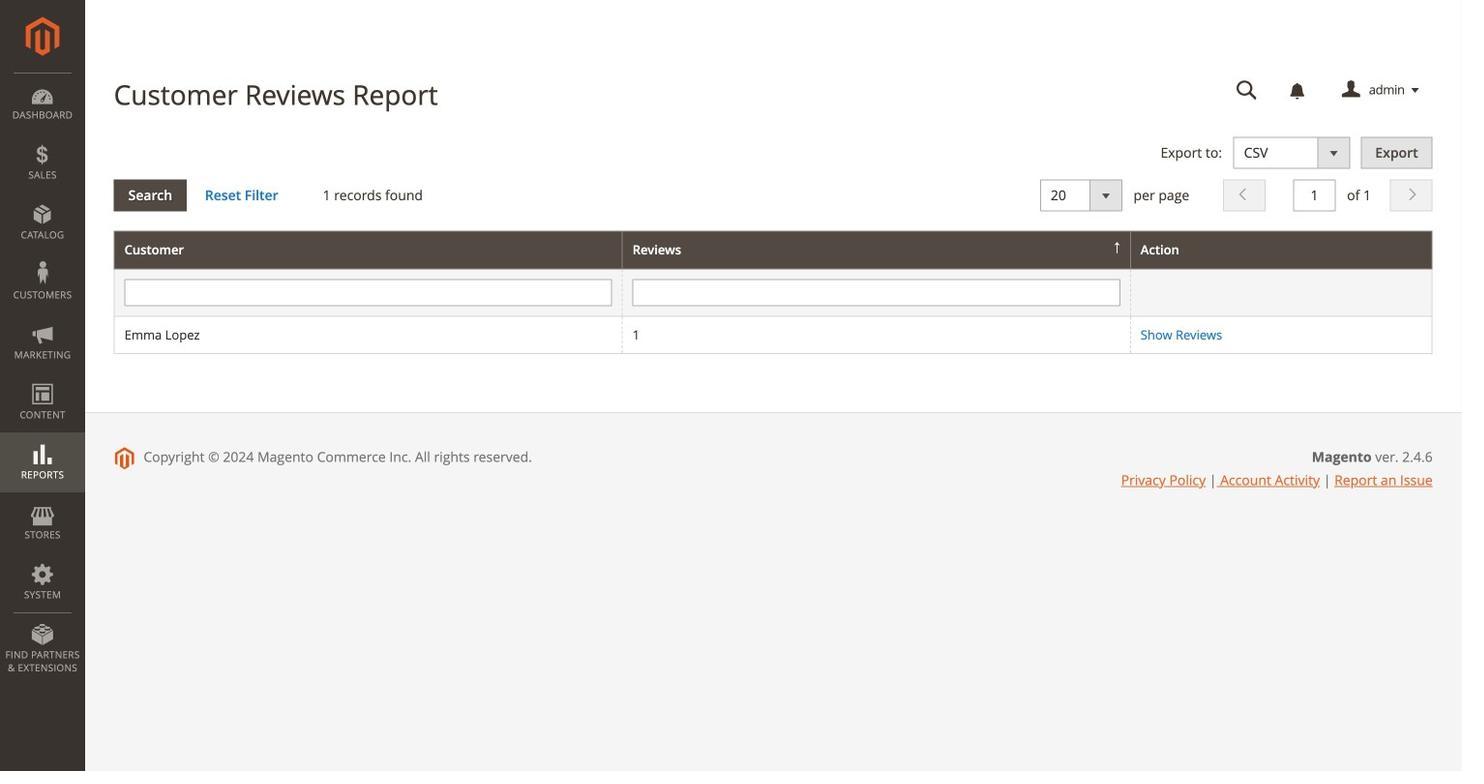 Task type: describe. For each thing, give the bounding box(es) containing it.
magento admin panel image
[[26, 16, 60, 56]]



Task type: locate. For each thing, give the bounding box(es) containing it.
None text field
[[124, 279, 612, 306]]

None text field
[[1223, 74, 1271, 107], [1293, 180, 1336, 212], [633, 279, 1120, 306], [1223, 74, 1271, 107], [1293, 180, 1336, 212], [633, 279, 1120, 306]]

menu bar
[[0, 73, 85, 684]]



